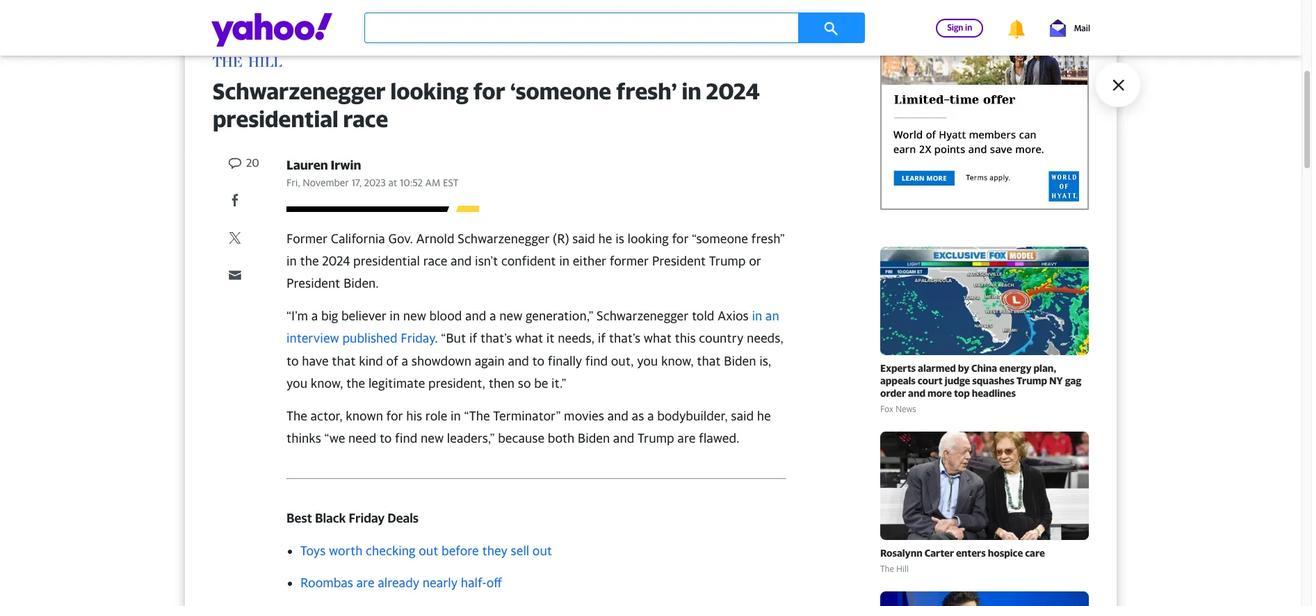 Task type: vqa. For each thing, say whether or not it's contained in the screenshot.
Finance
no



Task type: locate. For each thing, give the bounding box(es) containing it.
0 horizontal spatial said
[[572, 231, 595, 246]]

said inside 'former california gov. arnold schwarzenegger (r) said he is looking for "someone fresh" in the 2024 presidential race and isn't confident in either former president trump or president biden.'
[[572, 231, 595, 246]]

1 vertical spatial race
[[423, 254, 447, 268]]

a right as
[[647, 409, 654, 424]]

1 horizontal spatial if
[[598, 331, 606, 346]]

1 horizontal spatial said
[[731, 409, 754, 424]]

is
[[616, 231, 624, 246]]

(r)
[[553, 231, 569, 246]]

and
[[451, 254, 472, 268], [465, 309, 486, 323], [508, 354, 529, 369], [908, 387, 926, 399], [608, 409, 629, 424], [613, 432, 634, 446]]

are
[[678, 432, 696, 446], [356, 576, 375, 591]]

and left isn't
[[451, 254, 472, 268]]

that's up again
[[481, 331, 512, 346]]

what left this
[[644, 331, 672, 346]]

0 vertical spatial looking
[[391, 78, 469, 104]]

sell
[[511, 544, 529, 558]]

2 vertical spatial schwarzenegger
[[597, 309, 689, 323]]

in right sign
[[965, 22, 973, 32]]

fri,
[[287, 176, 300, 188]]

1 vertical spatial are
[[356, 576, 375, 591]]

2023
[[364, 176, 386, 188]]

1 horizontal spatial to
[[380, 432, 392, 446]]

1 horizontal spatial are
[[678, 432, 696, 446]]

2 horizontal spatial trump
[[1017, 375, 1047, 387]]

fresh'
[[616, 78, 677, 104]]

and inside 'former california gov. arnold schwarzenegger (r) said he is looking for "someone fresh" in the 2024 presidential race and isn't confident in either former president trump or president biden.'
[[451, 254, 472, 268]]

in right fresh'
[[682, 78, 702, 104]]

0 horizontal spatial race
[[343, 105, 388, 132]]

president down "someone
[[652, 254, 706, 268]]

biden inside the actor, known for his role in "the terminator" movies and as a bodybuilder, said he thinks "we need to find new leaders," because both biden and trump are flawed.
[[578, 432, 610, 446]]

the
[[287, 409, 307, 424], [881, 564, 894, 575]]

2 horizontal spatial schwarzenegger
[[597, 309, 689, 323]]

schwarzenegger up this
[[597, 309, 689, 323]]

know,
[[661, 354, 694, 369], [311, 376, 343, 391]]

you down the have at the bottom
[[287, 376, 307, 391]]

1 vertical spatial biden
[[578, 432, 610, 446]]

"i'm
[[287, 309, 308, 323]]

interview
[[287, 331, 339, 346]]

2024
[[706, 78, 760, 104], [322, 254, 350, 268]]

10:52
[[400, 176, 423, 188]]

0 vertical spatial are
[[678, 432, 696, 446]]

the left hill
[[881, 564, 894, 575]]

he left is
[[599, 231, 612, 246]]

are left already
[[356, 576, 375, 591]]

in an interview published friday
[[287, 309, 779, 346]]

.
[[435, 331, 438, 346]]

0 horizontal spatial that
[[332, 354, 356, 369]]

1 horizontal spatial race
[[423, 254, 447, 268]]

lauren irwin fri, november 17, 2023 at 10:52 am est
[[287, 158, 459, 188]]

and right blood
[[465, 309, 486, 323]]

1 what from the left
[[515, 331, 543, 346]]

out
[[419, 544, 438, 558], [533, 544, 552, 558]]

trump down as
[[638, 432, 674, 446]]

2 needs, from the left
[[747, 331, 784, 346]]

0 horizontal spatial he
[[599, 231, 612, 246]]

for inside the actor, known for his role in "the terminator" movies and as a bodybuilder, said he thinks "we need to find new leaders," because both biden and trump are flawed.
[[386, 409, 403, 424]]

0 horizontal spatial presidential
[[213, 105, 338, 132]]

0 horizontal spatial friday
[[349, 511, 385, 526]]

1 horizontal spatial for
[[473, 78, 505, 104]]

for inside 'former california gov. arnold schwarzenegger (r) said he is looking for "someone fresh" in the 2024 presidential race and isn't confident in either former president trump or president biden.'
[[672, 231, 689, 246]]

the down kind
[[346, 376, 365, 391]]

california
[[331, 231, 385, 246]]

1 vertical spatial looking
[[628, 231, 669, 246]]

mail link
[[1050, 19, 1091, 37]]

know, down this
[[661, 354, 694, 369]]

checking
[[366, 544, 416, 558]]

0 horizontal spatial out
[[419, 544, 438, 558]]

2 horizontal spatial for
[[672, 231, 689, 246]]

0 horizontal spatial biden
[[578, 432, 610, 446]]

0 horizontal spatial are
[[356, 576, 375, 591]]

advertisement region
[[314, 0, 988, 8], [881, 36, 1089, 210]]

that left kind
[[332, 354, 356, 369]]

0 horizontal spatial schwarzenegger
[[213, 78, 386, 104]]

already
[[378, 576, 419, 591]]

1 horizontal spatial you
[[637, 354, 658, 369]]

2024 inside schwarzenegger looking for 'someone fresh' in 2024 presidential race
[[706, 78, 760, 104]]

isn't
[[475, 254, 498, 268]]

1 horizontal spatial schwarzenegger
[[458, 231, 550, 246]]

schwarzenegger up isn't
[[458, 231, 550, 246]]

biden left is,
[[724, 354, 756, 369]]

and left as
[[608, 409, 629, 424]]

carter
[[925, 547, 954, 559]]

0 vertical spatial the
[[300, 254, 319, 268]]

president up "i'm in the bottom of the page
[[287, 276, 340, 291]]

1 vertical spatial the
[[346, 376, 365, 391]]

lauren
[[287, 158, 328, 172]]

they
[[482, 544, 508, 558]]

to right the need
[[380, 432, 392, 446]]

flawed.
[[699, 432, 740, 446]]

then
[[489, 376, 515, 391]]

1 horizontal spatial what
[[644, 331, 672, 346]]

0 horizontal spatial know,
[[311, 376, 343, 391]]

new!
[[845, 13, 865, 24]]

presidential up 20
[[213, 105, 338, 132]]

1 vertical spatial president
[[287, 276, 340, 291]]

toolbar containing sign in
[[914, 17, 1091, 39]]

either
[[573, 254, 607, 268]]

New! search field
[[364, 13, 865, 43]]

a
[[311, 309, 318, 323], [490, 309, 496, 323], [402, 354, 408, 369], [647, 409, 654, 424]]

this
[[675, 331, 696, 346]]

friday up showdown
[[401, 331, 435, 346]]

20 link
[[227, 155, 259, 172]]

1 horizontal spatial friday
[[401, 331, 435, 346]]

if
[[469, 331, 477, 346], [598, 331, 606, 346]]

black
[[315, 511, 346, 526]]

0 vertical spatial for
[[473, 78, 505, 104]]

1 vertical spatial you
[[287, 376, 307, 391]]

race inside 'former california gov. arnold schwarzenegger (r) said he is looking for "someone fresh" in the 2024 presidential race and isn't confident in either former president trump or president biden.'
[[423, 254, 447, 268]]

in inside toolbar
[[965, 22, 973, 32]]

0 vertical spatial friday
[[401, 331, 435, 346]]

a right of
[[402, 354, 408, 369]]

race up irwin
[[343, 105, 388, 132]]

needs,
[[558, 331, 595, 346], [747, 331, 784, 346]]

fresh"
[[752, 231, 785, 246]]

0 vertical spatial 2024
[[706, 78, 760, 104]]

find left out,
[[586, 354, 608, 369]]

1 horizontal spatial find
[[586, 354, 608, 369]]

1 needs, from the left
[[558, 331, 595, 346]]

of
[[386, 354, 398, 369]]

and down the court on the right of the page
[[908, 387, 926, 399]]

1 vertical spatial 2024
[[322, 254, 350, 268]]

est
[[443, 176, 459, 188]]

kind
[[359, 354, 383, 369]]

0 horizontal spatial 2024
[[322, 254, 350, 268]]

1 horizontal spatial the
[[881, 564, 894, 575]]

1 vertical spatial trump
[[1017, 375, 1047, 387]]

2 vertical spatial for
[[386, 409, 403, 424]]

the inside 'former california gov. arnold schwarzenegger (r) said he is looking for "someone fresh" in the 2024 presidential race and isn't confident in either former president trump or president biden.'
[[300, 254, 319, 268]]

in inside schwarzenegger looking for 'someone fresh' in 2024 presidential race
[[682, 78, 702, 104]]

that's up out,
[[609, 331, 641, 346]]

biden down movies
[[578, 432, 610, 446]]

former
[[610, 254, 649, 268]]

presidential inside 'former california gov. arnold schwarzenegger (r) said he is looking for "someone fresh" in the 2024 presidential race and isn't confident in either former president trump or president biden.'
[[353, 254, 420, 268]]

1 horizontal spatial needs,
[[747, 331, 784, 346]]

1 horizontal spatial out
[[533, 544, 552, 558]]

a inside . "but if that's what it needs, if that's what this country needs, to have that kind of a showdown again and to finally find out, you know, that biden is, you know, the legitimate president, then so be it."
[[402, 354, 408, 369]]

hill
[[896, 564, 909, 575]]

1 horizontal spatial the
[[346, 376, 365, 391]]

in left an
[[752, 309, 762, 323]]

0 horizontal spatial you
[[287, 376, 307, 391]]

in down former
[[287, 254, 297, 268]]

the
[[300, 254, 319, 268], [346, 376, 365, 391]]

he down is,
[[757, 409, 771, 424]]

he inside 'former california gov. arnold schwarzenegger (r) said he is looking for "someone fresh" in the 2024 presidential race and isn't confident in either former president trump or president biden.'
[[599, 231, 612, 246]]

20
[[246, 155, 259, 169]]

said up "flawed."
[[731, 409, 754, 424]]

and up so
[[508, 354, 529, 369]]

0 vertical spatial biden
[[724, 354, 756, 369]]

needs, up is,
[[747, 331, 784, 346]]

generation,"
[[526, 309, 594, 323]]

what left it
[[515, 331, 543, 346]]

out left before
[[419, 544, 438, 558]]

trump inside 'former california gov. arnold schwarzenegger (r) said he is looking for "someone fresh" in the 2024 presidential race and isn't confident in either former president trump or president biden.'
[[709, 254, 746, 268]]

1 horizontal spatial that
[[697, 354, 721, 369]]

toolbar
[[914, 17, 1091, 39]]

1 horizontal spatial president
[[652, 254, 706, 268]]

0 vertical spatial trump
[[709, 254, 746, 268]]

experts alarmed by china energy plan, appeals court judge squashes trump ny gag order and more top headlines link
[[881, 362, 1089, 400]]

biden
[[724, 354, 756, 369], [578, 432, 610, 446]]

in
[[965, 22, 973, 32], [682, 78, 702, 104], [287, 254, 297, 268], [559, 254, 570, 268], [390, 309, 400, 323], [752, 309, 762, 323], [451, 409, 461, 424]]

presidential
[[213, 105, 338, 132], [353, 254, 420, 268]]

you right out,
[[637, 354, 658, 369]]

if right "but
[[469, 331, 477, 346]]

to left the have at the bottom
[[287, 354, 299, 369]]

0 vertical spatial presidential
[[213, 105, 338, 132]]

in inside the actor, known for his role in "the terminator" movies and as a bodybuilder, said he thinks "we need to find new leaders," because both biden and trump are flawed.
[[451, 409, 461, 424]]

1 vertical spatial presidential
[[353, 254, 420, 268]]

1 horizontal spatial trump
[[709, 254, 746, 268]]

trump down "someone
[[709, 254, 746, 268]]

know, down the have at the bottom
[[311, 376, 343, 391]]

1 vertical spatial the
[[881, 564, 894, 575]]

1 vertical spatial said
[[731, 409, 754, 424]]

0 horizontal spatial that's
[[481, 331, 512, 346]]

1 if from the left
[[469, 331, 477, 346]]

0 horizontal spatial for
[[386, 409, 403, 424]]

0 vertical spatial race
[[343, 105, 388, 132]]

race inside schwarzenegger looking for 'someone fresh' in 2024 presidential race
[[343, 105, 388, 132]]

0 horizontal spatial the
[[287, 409, 307, 424]]

the up the thinks
[[287, 409, 307, 424]]

1 horizontal spatial 2024
[[706, 78, 760, 104]]

so
[[518, 376, 531, 391]]

0 vertical spatial he
[[599, 231, 612, 246]]

0 horizontal spatial if
[[469, 331, 477, 346]]

0 horizontal spatial needs,
[[558, 331, 595, 346]]

new
[[403, 309, 426, 323], [500, 309, 523, 323], [421, 432, 444, 446]]

2024 inside 'former california gov. arnold schwarzenegger (r) said he is looking for "someone fresh" in the 2024 presidential race and isn't confident in either former president trump or president biden.'
[[322, 254, 350, 268]]

race down arnold
[[423, 254, 447, 268]]

trump down "plan,"
[[1017, 375, 1047, 387]]

0 horizontal spatial president
[[287, 276, 340, 291]]

trump
[[709, 254, 746, 268], [1017, 375, 1047, 387], [638, 432, 674, 446]]

the down former
[[300, 254, 319, 268]]

it."
[[552, 376, 567, 391]]

judge
[[945, 375, 970, 387]]

1 horizontal spatial presidential
[[353, 254, 420, 268]]

said right (r)
[[572, 231, 595, 246]]

1 vertical spatial he
[[757, 409, 771, 424]]

in down (r)
[[559, 254, 570, 268]]

1 vertical spatial find
[[395, 432, 418, 446]]

that down country at the bottom of page
[[697, 354, 721, 369]]

and inside . "but if that's what it needs, if that's what this country needs, to have that kind of a showdown again and to finally find out, you know, that biden is, you know, the legitimate president, then so be it."
[[508, 354, 529, 369]]

needs, up finally in the bottom left of the page
[[558, 331, 595, 346]]

0 vertical spatial said
[[572, 231, 595, 246]]

presidential down gov.
[[353, 254, 420, 268]]

1 vertical spatial for
[[672, 231, 689, 246]]

a up again
[[490, 309, 496, 323]]

1 horizontal spatial that's
[[609, 331, 641, 346]]

order
[[881, 387, 906, 399]]

what
[[515, 331, 543, 346], [644, 331, 672, 346]]

to up be
[[532, 354, 545, 369]]

find inside . "but if that's what it needs, if that's what this country needs, to have that kind of a showdown again and to finally find out, you know, that biden is, you know, the legitimate president, then so be it."
[[586, 354, 608, 369]]

find
[[586, 354, 608, 369], [395, 432, 418, 446]]

headlines
[[972, 387, 1016, 399]]

0 horizontal spatial looking
[[391, 78, 469, 104]]

0 vertical spatial find
[[586, 354, 608, 369]]

country
[[699, 331, 744, 346]]

in right role
[[451, 409, 461, 424]]

in right believer
[[390, 309, 400, 323]]

0 horizontal spatial what
[[515, 331, 543, 346]]

friday right black
[[349, 511, 385, 526]]

1 horizontal spatial know,
[[661, 354, 694, 369]]

by
[[958, 362, 970, 374]]

biden inside . "but if that's what it needs, if that's what this country needs, to have that kind of a showdown again and to finally find out, you know, that biden is, you know, the legitimate president, then so be it."
[[724, 354, 756, 369]]

looking inside schwarzenegger looking for 'someone fresh' in 2024 presidential race
[[391, 78, 469, 104]]

schwarzenegger inside schwarzenegger looking for 'someone fresh' in 2024 presidential race
[[213, 78, 386, 104]]

in inside in an interview published friday
[[752, 309, 762, 323]]

rosalynn
[[881, 547, 923, 559]]

out right sell
[[533, 544, 552, 558]]

0 horizontal spatial find
[[395, 432, 418, 446]]

you
[[637, 354, 658, 369], [287, 376, 307, 391]]

schwarzenegger down the hill image
[[213, 78, 386, 104]]

2 that from the left
[[697, 354, 721, 369]]

best black friday deals
[[287, 511, 419, 526]]

0 horizontal spatial trump
[[638, 432, 674, 446]]

0 vertical spatial schwarzenegger
[[213, 78, 386, 104]]

2 vertical spatial trump
[[638, 432, 674, 446]]

plan,
[[1034, 362, 1057, 374]]

0 vertical spatial the
[[287, 409, 307, 424]]

1 vertical spatial know,
[[311, 376, 343, 391]]

1 that's from the left
[[481, 331, 512, 346]]

are down bodybuilder, at the bottom right
[[678, 432, 696, 446]]

a inside the actor, known for his role in "the terminator" movies and as a bodybuilder, said he thinks "we need to find new leaders," because both biden and trump are flawed.
[[647, 409, 654, 424]]

1 vertical spatial schwarzenegger
[[458, 231, 550, 246]]

if right it
[[598, 331, 606, 346]]

0 horizontal spatial the
[[300, 254, 319, 268]]

1 horizontal spatial he
[[757, 409, 771, 424]]

1 horizontal spatial biden
[[724, 354, 756, 369]]

president
[[652, 254, 706, 268], [287, 276, 340, 291]]

1 horizontal spatial looking
[[628, 231, 669, 246]]

2 what from the left
[[644, 331, 672, 346]]

2 if from the left
[[598, 331, 606, 346]]

find down his
[[395, 432, 418, 446]]



Task type: describe. For each thing, give the bounding box(es) containing it.
toys worth checking out before they sell out link
[[300, 544, 552, 558]]

at
[[388, 176, 397, 188]]

out,
[[611, 354, 634, 369]]

friday inside in an interview published friday
[[401, 331, 435, 346]]

movies
[[564, 409, 604, 424]]

finally
[[548, 354, 582, 369]]

gag
[[1065, 375, 1082, 387]]

china
[[972, 362, 997, 374]]

0 vertical spatial president
[[652, 254, 706, 268]]

trump inside experts alarmed by china energy plan, appeals court judge squashes trump ny gag order and more top headlines fox news
[[1017, 375, 1047, 387]]

looking inside 'former california gov. arnold schwarzenegger (r) said he is looking for "someone fresh" in the 2024 presidential race and isn't confident in either former president trump or president biden.'
[[628, 231, 669, 246]]

hospice
[[988, 547, 1023, 559]]

rosalynn carter enters hospice care link
[[881, 547, 1089, 560]]

squashes
[[973, 375, 1015, 387]]

appeals
[[881, 375, 916, 387]]

trump inside the actor, known for his role in "the terminator" movies and as a bodybuilder, said he thinks "we need to find new leaders," because both biden and trump are flawed.
[[638, 432, 674, 446]]

blood
[[430, 309, 462, 323]]

"the
[[464, 409, 490, 424]]

sign
[[948, 22, 964, 32]]

"but
[[441, 331, 466, 346]]

have
[[302, 354, 329, 369]]

nearly
[[423, 576, 458, 591]]

sign in
[[948, 22, 973, 32]]

ny
[[1050, 375, 1063, 387]]

told
[[692, 309, 715, 323]]

schwarzenegger inside 'former california gov. arnold schwarzenegger (r) said he is looking for "someone fresh" in the 2024 presidential race and isn't confident in either former president trump or president biden.'
[[458, 231, 550, 246]]

a left big
[[311, 309, 318, 323]]

both
[[548, 432, 575, 446]]

it
[[547, 331, 555, 346]]

find inside the actor, known for his role in "the terminator" movies and as a bodybuilder, said he thinks "we need to find new leaders," because both biden and trump are flawed.
[[395, 432, 418, 446]]

the inside . "but if that's what it needs, if that's what this country needs, to have that kind of a showdown again and to finally find out, you know, that biden is, you know, the legitimate president, then so be it."
[[346, 376, 365, 391]]

worth
[[329, 544, 363, 558]]

arnold
[[416, 231, 455, 246]]

and down as
[[613, 432, 634, 446]]

"i'm a big believer in new blood and a new generation," schwarzenegger told axios
[[287, 309, 752, 323]]

1 vertical spatial friday
[[349, 511, 385, 526]]

said inside the actor, known for his role in "the terminator" movies and as a bodybuilder, said he thinks "we need to find new leaders," because both biden and trump are flawed.
[[731, 409, 754, 424]]

big
[[321, 309, 338, 323]]

'someone
[[510, 78, 611, 104]]

are inside the actor, known for his role in "the terminator" movies and as a bodybuilder, said he thinks "we need to find new leaders," because both biden and trump are flawed.
[[678, 432, 696, 446]]

bodybuilder,
[[657, 409, 728, 424]]

president,
[[428, 376, 485, 391]]

toys worth checking out before they sell out
[[300, 544, 552, 558]]

be
[[534, 376, 548, 391]]

0 horizontal spatial to
[[287, 354, 299, 369]]

1 that from the left
[[332, 354, 356, 369]]

because
[[498, 432, 545, 446]]

deals
[[388, 511, 419, 526]]

"someone
[[692, 231, 748, 246]]

top
[[954, 387, 970, 399]]

news
[[896, 404, 917, 415]]

0 vertical spatial know,
[[661, 354, 694, 369]]

alarmed
[[918, 362, 956, 374]]

"we
[[324, 432, 345, 446]]

enters
[[956, 547, 986, 559]]

the inside rosalynn carter enters hospice care the hill
[[881, 564, 894, 575]]

need
[[349, 432, 376, 446]]

confident
[[501, 254, 556, 268]]

1 vertical spatial advertisement region
[[881, 36, 1089, 210]]

presidential inside schwarzenegger looking for 'someone fresh' in 2024 presidential race
[[213, 105, 338, 132]]

or
[[749, 254, 761, 268]]

the inside the actor, known for his role in "the terminator" movies and as a bodybuilder, said he thinks "we need to find new leaders," because both biden and trump are flawed.
[[287, 409, 307, 424]]

sign in link
[[936, 18, 984, 37]]

1 out from the left
[[419, 544, 438, 558]]

2 that's from the left
[[609, 331, 641, 346]]

17,
[[352, 176, 362, 188]]

new inside the actor, known for his role in "the terminator" movies and as a bodybuilder, said he thinks "we need to find new leaders," because both biden and trump are flawed.
[[421, 432, 444, 446]]

before
[[442, 544, 479, 558]]

toys
[[300, 544, 326, 558]]

to inside the actor, known for his role in "the terminator" movies and as a bodybuilder, said he thinks "we need to find new leaders," because both biden and trump are flawed.
[[380, 432, 392, 446]]

more
[[928, 387, 952, 399]]

0 vertical spatial you
[[637, 354, 658, 369]]

care
[[1025, 547, 1045, 559]]

biden.
[[344, 276, 379, 291]]

fox
[[881, 404, 894, 415]]

former
[[287, 231, 328, 246]]

role
[[426, 409, 447, 424]]

schwarzenegger looking for 'someone fresh' in 2024 presidential race
[[213, 78, 760, 132]]

thinks
[[287, 432, 321, 446]]

as
[[632, 409, 644, 424]]

0 vertical spatial advertisement region
[[314, 0, 988, 8]]

leaders,"
[[447, 432, 495, 446]]

energy
[[1000, 362, 1032, 374]]

Search query text field
[[364, 13, 845, 43]]

showdown
[[412, 354, 472, 369]]

rosalynn carter enters hospice care the hill
[[881, 547, 1045, 575]]

known
[[346, 409, 383, 424]]

november
[[303, 176, 349, 188]]

half-
[[461, 576, 487, 591]]

2 out from the left
[[533, 544, 552, 558]]

for inside schwarzenegger looking for 'someone fresh' in 2024 presidential race
[[473, 78, 505, 104]]

is,
[[760, 354, 771, 369]]

legitimate
[[369, 376, 425, 391]]

schwarzenegger looking for 'someone fresh' in 2024 presidential race article
[[213, 54, 856, 606]]

terminator"
[[493, 409, 561, 424]]

and inside experts alarmed by china energy plan, appeals court judge squashes trump ny gag order and more top headlines fox news
[[908, 387, 926, 399]]

experts
[[881, 362, 916, 374]]

am
[[425, 176, 440, 188]]

published
[[342, 331, 398, 346]]

the actor, known for his role in "the terminator" movies and as a bodybuilder, said he thinks "we need to find new leaders," because both biden and trump are flawed.
[[287, 409, 771, 446]]

the hill image
[[213, 54, 283, 70]]

2 horizontal spatial to
[[532, 354, 545, 369]]

he inside the actor, known for his role in "the terminator" movies and as a bodybuilder, said he thinks "we need to find new leaders," because both biden and trump are flawed.
[[757, 409, 771, 424]]



